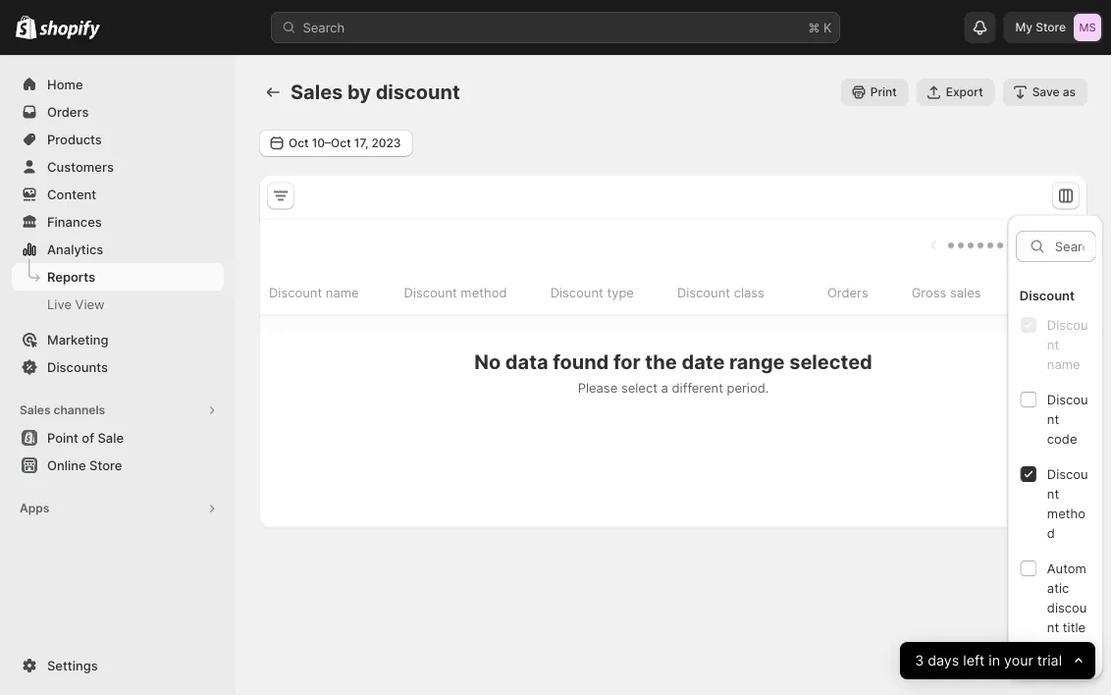 Task type: locate. For each thing, give the bounding box(es) containing it.
2 discount name button from the left
[[268, 274, 384, 311]]

live
[[47, 297, 72, 312]]

discou inside the discou nt type
[[1047, 654, 1088, 670]]

1 vertical spatial sales
[[20, 403, 51, 417]]

autom atic discou nt title
[[1047, 560, 1087, 634]]

discount amou button
[[1002, 274, 1112, 311]]

save
[[1033, 85, 1060, 99]]

sales left by
[[291, 80, 343, 104]]

finances link
[[12, 208, 224, 236]]

online store
[[47, 458, 122, 473]]

nt for code
[[1047, 411, 1059, 426]]

discount class button
[[674, 274, 787, 311]]

2 discou from the top
[[1047, 391, 1088, 407]]

type up for
[[607, 285, 634, 300]]

1 vertical spatial type
[[1063, 674, 1090, 689]]

discou for discou nt name
[[1047, 317, 1088, 332]]

home link
[[12, 71, 224, 98]]

data
[[506, 350, 548, 374]]

store down sale at bottom left
[[89, 458, 122, 473]]

5 nt from the top
[[1047, 674, 1059, 689]]

2 discount name from the left
[[271, 285, 361, 300]]

your
[[1004, 652, 1033, 669]]

0 vertical spatial sales
[[291, 80, 343, 104]]

3 nt from the top
[[1047, 486, 1059, 501]]

autom
[[1047, 560, 1086, 575]]

days
[[928, 652, 959, 669]]

nt up metho in the bottom right of the page
[[1047, 486, 1059, 501]]

products link
[[12, 126, 224, 153]]

nt
[[1047, 336, 1059, 352], [1047, 411, 1059, 426], [1047, 486, 1059, 501], [1047, 619, 1059, 634], [1047, 674, 1059, 689]]

0 horizontal spatial store
[[89, 458, 122, 473]]

nt down discount amou 'button'
[[1047, 336, 1059, 352]]

orders up the selected
[[828, 285, 869, 300]]

sales up point on the bottom of the page
[[20, 403, 51, 417]]

sale
[[98, 430, 124, 445]]

0 vertical spatial type
[[607, 285, 634, 300]]

nt left title
[[1047, 619, 1059, 634]]

discount inside 'button'
[[1025, 285, 1078, 300]]

10–oct
[[312, 136, 351, 150]]

export button
[[917, 79, 995, 106]]

shopify image
[[16, 15, 37, 39], [40, 20, 100, 40]]

4 nt from the top
[[1047, 619, 1059, 634]]

reports
[[47, 269, 95, 284]]

0 horizontal spatial sales
[[20, 403, 51, 417]]

view
[[75, 297, 105, 312]]

apps
[[20, 501, 49, 516]]

discou
[[1047, 317, 1088, 332], [1047, 391, 1088, 407], [1047, 466, 1088, 481], [1047, 654, 1088, 670]]

1 nt from the top
[[1047, 336, 1059, 352]]

list box containing discou nt name
[[1014, 309, 1098, 695]]

export
[[946, 85, 984, 99]]

print button
[[841, 79, 909, 106]]

discou for discou nt metho d
[[1047, 466, 1088, 481]]

3 days left in your trial
[[915, 652, 1062, 669]]

discounts
[[47, 359, 108, 375]]

discou for discou nt type
[[1047, 654, 1088, 670]]

store
[[1036, 20, 1066, 34], [89, 458, 122, 473]]

orders down home
[[47, 104, 89, 119]]

reports link
[[12, 263, 224, 291]]

store inside online store "link"
[[89, 458, 122, 473]]

my
[[1016, 20, 1033, 34]]

nt for metho
[[1047, 486, 1059, 501]]

by
[[348, 80, 371, 104]]

type
[[607, 285, 634, 300], [1063, 674, 1090, 689]]

discount
[[269, 285, 322, 300], [271, 285, 324, 300], [404, 285, 457, 300], [550, 285, 604, 300], [677, 285, 731, 300], [1025, 285, 1078, 300], [1020, 287, 1075, 302]]

store right "my" in the right of the page
[[1036, 20, 1066, 34]]

type down title
[[1063, 674, 1090, 689]]

nt inside discou nt code
[[1047, 411, 1059, 426]]

nt inside discou nt metho d
[[1047, 486, 1059, 501]]

oct 10–oct 17, 2023
[[289, 136, 401, 150]]

2 nt from the top
[[1047, 411, 1059, 426]]

marketing
[[47, 332, 109, 347]]

1 horizontal spatial sales
[[291, 80, 343, 104]]

different
[[672, 380, 724, 395]]

discount name button
[[266, 274, 382, 311], [268, 274, 384, 311]]

3 days left in your trial button
[[900, 642, 1096, 679]]

3 discou from the top
[[1047, 466, 1088, 481]]

select
[[621, 380, 658, 395]]

nt down trial
[[1047, 674, 1059, 689]]

0 horizontal spatial orders
[[47, 104, 89, 119]]

k
[[824, 20, 832, 35]]

channels
[[53, 403, 105, 417]]

1 vertical spatial store
[[89, 458, 122, 473]]

discount name
[[269, 285, 359, 300], [271, 285, 361, 300]]

⌘ k
[[809, 20, 832, 35]]

discount
[[376, 80, 460, 104]]

1 horizontal spatial shopify image
[[40, 20, 100, 40]]

online store button
[[0, 452, 236, 479]]

discou up code on the right of page
[[1047, 391, 1088, 407]]

1 horizontal spatial orders
[[828, 285, 869, 300]]

nt inside the discou nt name
[[1047, 336, 1059, 352]]

date
[[682, 350, 725, 374]]

1 discou from the top
[[1047, 317, 1088, 332]]

sales
[[291, 80, 343, 104], [20, 403, 51, 417]]

orders link
[[12, 98, 224, 126]]

1 horizontal spatial store
[[1036, 20, 1066, 34]]

list box
[[1014, 309, 1098, 695]]

please
[[578, 380, 618, 395]]

code
[[1047, 431, 1077, 446]]

nt for name
[[1047, 336, 1059, 352]]

sales inside sales channels 'button'
[[20, 403, 51, 417]]

products
[[47, 132, 102, 147]]

print
[[871, 85, 897, 99]]

discou down discount amou
[[1047, 317, 1088, 332]]

gross sales button
[[889, 274, 984, 311]]

orders
[[47, 104, 89, 119], [828, 285, 869, 300]]

customers link
[[12, 153, 224, 181]]

4 discou from the top
[[1047, 654, 1088, 670]]

0 vertical spatial store
[[1036, 20, 1066, 34]]

1 horizontal spatial type
[[1063, 674, 1090, 689]]

nt up code on the right of page
[[1047, 411, 1059, 426]]

discount for discount method button
[[404, 285, 457, 300]]

1 vertical spatial orders
[[828, 285, 869, 300]]

1 discount name button from the left
[[266, 274, 382, 311]]

discou down title
[[1047, 654, 1088, 670]]

discount class
[[677, 285, 765, 300]]

discou down code on the right of page
[[1047, 466, 1088, 481]]

of
[[82, 430, 94, 445]]

nt inside the discou nt type
[[1047, 674, 1059, 689]]

0 horizontal spatial type
[[607, 285, 634, 300]]

discount type button
[[548, 274, 657, 311]]

type inside the discou nt type
[[1063, 674, 1090, 689]]



Task type: vqa. For each thing, say whether or not it's contained in the screenshot.
0.00 text field
no



Task type: describe. For each thing, give the bounding box(es) containing it.
my store
[[1016, 20, 1066, 34]]

discount for discount amou 'button'
[[1025, 285, 1078, 300]]

⌘
[[809, 20, 820, 35]]

type inside button
[[607, 285, 634, 300]]

sales channels
[[20, 403, 105, 417]]

apps button
[[12, 495, 224, 522]]

class
[[734, 285, 765, 300]]

nt inside autom atic discou nt title
[[1047, 619, 1059, 634]]

a
[[661, 380, 669, 395]]

method
[[461, 285, 507, 300]]

live view
[[47, 297, 105, 312]]

oct
[[289, 136, 309, 150]]

for
[[614, 350, 641, 374]]

point
[[47, 430, 78, 445]]

discount method button
[[401, 274, 530, 311]]

save as button
[[1003, 79, 1088, 106]]

orders button
[[805, 274, 872, 311]]

discount for 1st the discount name button from left
[[269, 285, 322, 300]]

discou nt metho d
[[1047, 466, 1088, 540]]

store for my store
[[1036, 20, 1066, 34]]

settings
[[47, 658, 98, 673]]

discount method
[[404, 285, 507, 300]]

discount for 1st the discount name button from right
[[271, 285, 324, 300]]

point of sale link
[[12, 424, 224, 452]]

content link
[[12, 181, 224, 208]]

discounts link
[[12, 353, 224, 381]]

found
[[553, 350, 609, 374]]

period.
[[727, 380, 769, 395]]

0 vertical spatial orders
[[47, 104, 89, 119]]

discou for discou nt code
[[1047, 391, 1088, 407]]

as
[[1063, 85, 1076, 99]]

store for online store
[[89, 458, 122, 473]]

left
[[963, 652, 985, 669]]

discount type
[[550, 285, 634, 300]]

live view link
[[12, 291, 224, 318]]

selected
[[790, 350, 873, 374]]

online
[[47, 458, 86, 473]]

Search for columns text field
[[1055, 230, 1096, 262]]

my store image
[[1074, 14, 1102, 41]]

orders inside button
[[828, 285, 869, 300]]

no
[[474, 350, 501, 374]]

discou
[[1047, 599, 1087, 615]]

the
[[645, 350, 677, 374]]

0 horizontal spatial shopify image
[[16, 15, 37, 39]]

save as
[[1033, 85, 1076, 99]]

sales for sales by discount
[[291, 80, 343, 104]]

no data found for the date range selected please select a different period.
[[474, 350, 873, 395]]

marketing link
[[12, 326, 224, 353]]

trial
[[1037, 652, 1062, 669]]

sales
[[950, 285, 981, 300]]

discount amou
[[1025, 285, 1112, 300]]

oct 10–oct 17, 2023 button
[[259, 130, 413, 157]]

atic
[[1047, 580, 1069, 595]]

analytics
[[47, 242, 103, 257]]

finances
[[47, 214, 102, 229]]

2023
[[372, 136, 401, 150]]

customers
[[47, 159, 114, 174]]

discount for discount class button
[[677, 285, 731, 300]]

discount for discount type button
[[550, 285, 604, 300]]

settings link
[[12, 652, 224, 679]]

content
[[47, 187, 96, 202]]

title
[[1063, 619, 1086, 634]]

point of sale button
[[0, 424, 236, 452]]

sales by discount
[[291, 80, 460, 104]]

amou
[[1081, 285, 1112, 300]]

discou nt code
[[1047, 391, 1088, 446]]

nt for type
[[1047, 674, 1059, 689]]

sales channels button
[[12, 397, 224, 424]]

search
[[303, 20, 345, 35]]

name inside the discou nt name
[[1047, 356, 1080, 371]]

gross sales
[[912, 285, 981, 300]]

discou nt type
[[1047, 654, 1090, 689]]

in
[[989, 652, 1000, 669]]

point of sale
[[47, 430, 124, 445]]

d
[[1047, 525, 1055, 540]]

3
[[915, 652, 924, 669]]

analytics link
[[12, 236, 224, 263]]

1 discount name from the left
[[269, 285, 359, 300]]

online store link
[[12, 452, 224, 479]]

range
[[730, 350, 785, 374]]

sales for sales channels
[[20, 403, 51, 417]]



